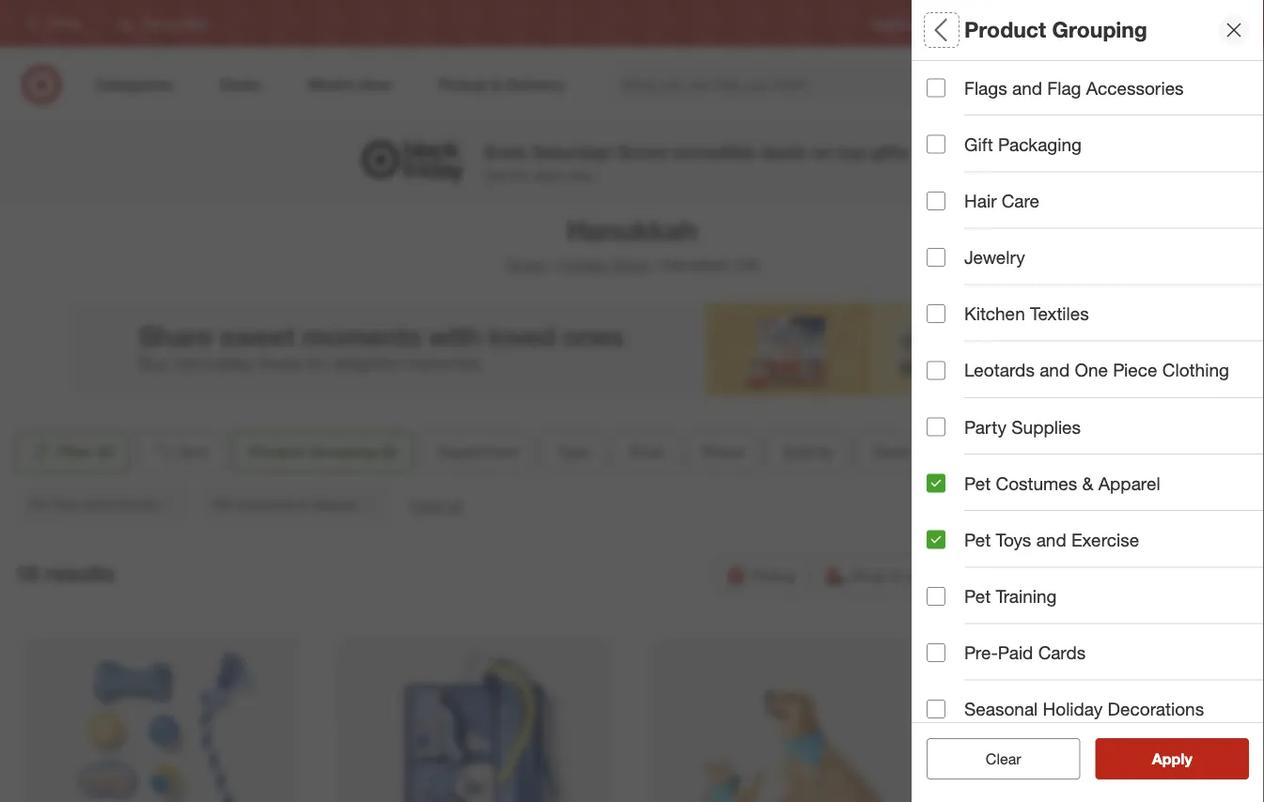 Task type: describe. For each thing, give the bounding box(es) containing it.
pet costumes & apparel inside the 'product grouping' dialog
[[965, 473, 1161, 494]]

costumes inside product grouping pet toys and exercise; pet costumes & apparel
[[1086, 493, 1147, 509]]

and up day
[[1037, 529, 1067, 551]]

seasonal
[[965, 699, 1038, 721]]

2 / from the left
[[653, 256, 658, 275]]

find stores link
[[1196, 15, 1253, 32]]

target circle link
[[1103, 15, 1166, 32]]

0 vertical spatial shop by button
[[935, 432, 1023, 473]]

search button
[[1013, 64, 1059, 109]]

same day delivery button
[[961, 556, 1135, 597]]

pet right pet toys and exercise checkbox
[[965, 529, 991, 551]]

16
[[15, 561, 39, 587]]

stores
[[1221, 16, 1253, 30]]

pickup button
[[717, 556, 809, 597]]

shop inside button
[[852, 567, 887, 585]]

filter
[[56, 443, 93, 461]]

pet toys and exercise inside the 'product grouping' dialog
[[965, 529, 1140, 551]]

registry
[[873, 16, 914, 30]]

price inside all filters dialog
[[927, 212, 971, 234]]

shop in store
[[852, 567, 941, 585]]

in
[[891, 567, 903, 585]]

ad
[[984, 16, 998, 30]]

product grouping pet toys and exercise; pet costumes & apparel
[[927, 469, 1208, 509]]

accessories
[[1087, 77, 1184, 99]]

score
[[618, 141, 668, 163]]

one
[[1075, 360, 1108, 381]]

product for product grouping
[[965, 17, 1047, 43]]

same day delivery
[[996, 567, 1123, 585]]

0 horizontal spatial sold by button
[[767, 432, 850, 473]]

pre-
[[965, 642, 998, 664]]

search
[[1013, 77, 1059, 95]]

on
[[812, 141, 833, 163]]

toys inside the 'product grouping' dialog
[[996, 529, 1032, 551]]

brand inside all filters dialog
[[927, 278, 978, 300]]

weekly ad
[[944, 16, 998, 30]]

shipping button
[[1143, 556, 1249, 597]]

costumes inside button
[[236, 496, 296, 513]]

include
[[965, 670, 1023, 692]]

redcard link
[[1028, 15, 1073, 32]]

clear inside all filters dialog
[[977, 750, 1012, 769]]

0 vertical spatial hanukkah
[[567, 213, 697, 247]]

packaging
[[999, 134, 1082, 155]]

(16)
[[734, 256, 759, 275]]

shipping
[[1178, 567, 1237, 585]]

1 horizontal spatial clear all button
[[927, 739, 1081, 780]]

shop in store button
[[817, 556, 953, 597]]

0 vertical spatial department button
[[927, 61, 1265, 127]]

1 / from the left
[[551, 256, 556, 275]]

the
[[510, 167, 528, 183]]

same
[[996, 567, 1035, 585]]

pre-paid cards
[[965, 642, 1086, 664]]

& inside the 'product grouping' dialog
[[1083, 473, 1094, 494]]

clear inside button
[[986, 750, 1022, 769]]

exercise;
[[1006, 493, 1060, 509]]

weekly ad link
[[944, 15, 998, 32]]

target circle
[[1103, 16, 1166, 30]]

0 horizontal spatial clear all
[[409, 497, 463, 515]]

pet costumes & apparel inside button
[[213, 496, 357, 513]]

target link
[[506, 256, 547, 275]]

pet right the 'pet costumes & apparel' option
[[965, 473, 991, 494]]

department inside all filters dialog
[[927, 81, 1029, 102]]

decorations
[[1108, 699, 1204, 721]]

and left flag
[[1013, 77, 1043, 99]]

gifts
[[871, 141, 909, 163]]

sold inside all filters dialog
[[927, 344, 965, 365]]

apparel inside "pet costumes & apparel" button
[[312, 496, 357, 513]]

gift packaging
[[965, 134, 1082, 155]]

shop down party
[[951, 443, 987, 461]]

fpo/apo button
[[927, 588, 1265, 653]]

costumes inside the 'product grouping' dialog
[[996, 473, 1078, 494]]

include out of stock
[[965, 670, 1123, 692]]

0 horizontal spatial type
[[558, 443, 590, 461]]

of
[[1059, 670, 1074, 692]]

holiday inside the 'product grouping' dialog
[[1043, 699, 1103, 721]]

1 vertical spatial department button
[[422, 432, 534, 473]]

0 horizontal spatial price button
[[613, 432, 680, 473]]

Seasonal Holiday Decorations checkbox
[[927, 701, 946, 719]]

sponsored
[[1141, 398, 1196, 412]]

saturday!
[[532, 141, 613, 163]]

2 (2) from the left
[[380, 443, 397, 461]]

Flags and Flag Accessories checkbox
[[927, 79, 946, 97]]

hanukkah target / holiday shop / hanukkah (16)
[[506, 213, 759, 275]]

1 horizontal spatial sold by button
[[927, 324, 1265, 390]]

deals button up the 'pet costumes & apparel' option
[[858, 432, 927, 473]]

apply button
[[1096, 739, 1249, 780]]

Pre-Paid Cards checkbox
[[927, 644, 946, 663]]

party supplies
[[965, 416, 1081, 438]]

see results button
[[1096, 739, 1249, 780]]

holiday shop link
[[559, 256, 650, 275]]

seasonal holiday decorations
[[965, 699, 1204, 721]]

day
[[1039, 567, 1065, 585]]

deals button down leotards and one piece clothing
[[927, 390, 1265, 456]]

pet toys and exercise inside button
[[29, 496, 158, 513]]

What can we help you find? suggestions appear below search field
[[610, 64, 1027, 105]]

filters
[[959, 17, 1017, 43]]

& inside button
[[300, 496, 308, 513]]

top
[[838, 141, 866, 163]]

0 vertical spatial shop by
[[951, 443, 1007, 461]]

sort
[[179, 443, 208, 461]]

hair care
[[965, 190, 1040, 212]]

Kitchen Textiles checkbox
[[927, 305, 946, 324]]

0 horizontal spatial department
[[438, 443, 519, 461]]

deals inside all filters dialog
[[927, 410, 975, 431]]

flags and flag accessories
[[965, 77, 1184, 99]]

product grouping
[[965, 17, 1148, 43]]

grouping for product grouping pet toys and exercise; pet costumes & apparel
[[1000, 469, 1078, 490]]

holiday inside hanukkah target / holiday shop / hanukkah (16)
[[559, 256, 610, 275]]

piece
[[1113, 360, 1158, 381]]

cards
[[1039, 642, 1086, 664]]

1 vertical spatial price
[[629, 443, 664, 461]]

care
[[1002, 190, 1040, 212]]

flags
[[965, 77, 1008, 99]]

pet right pet training option
[[965, 586, 991, 608]]

filter (2)
[[56, 443, 114, 461]]

sort button
[[137, 432, 224, 473]]

Leotards and One Piece Clothing checkbox
[[927, 361, 946, 380]]

Pet Toys and Exercise checkbox
[[927, 531, 946, 550]]

and inside product grouping pet toys and exercise; pet costumes & apparel
[[980, 493, 1002, 509]]

pet right exercise; at the right
[[1063, 493, 1083, 509]]

kitchen
[[965, 303, 1025, 325]]

0 horizontal spatial brand button
[[687, 432, 760, 473]]

0 horizontal spatial sold by
[[783, 443, 834, 461]]

get
[[485, 167, 506, 183]]

all filters dialog
[[912, 0, 1265, 803]]

& inside product grouping pet toys and exercise; pet costumes & apparel
[[1150, 493, 1159, 509]]

supplies
[[1012, 416, 1081, 438]]

incredible
[[673, 141, 756, 163]]

leotards and one piece clothing
[[965, 360, 1230, 381]]

pet up pet toys and exercise checkbox
[[927, 493, 946, 509]]

0 vertical spatial all
[[449, 497, 463, 515]]



Task type: vqa. For each thing, say whether or not it's contained in the screenshot.
Plush
no



Task type: locate. For each thing, give the bounding box(es) containing it.
hanukkah
[[567, 213, 697, 247], [662, 256, 730, 275]]

grouping inside dialog
[[1053, 17, 1148, 43]]

target left holiday shop link
[[506, 256, 547, 275]]

shop inside hanukkah target / holiday shop / hanukkah (16)
[[614, 256, 650, 275]]

0 horizontal spatial pet costumes & apparel
[[213, 496, 357, 513]]

1 horizontal spatial exercise
[[1072, 529, 1140, 551]]

1 vertical spatial department
[[438, 443, 519, 461]]

0 horizontal spatial /
[[551, 256, 556, 275]]

out
[[1028, 670, 1054, 692]]

Party Supplies checkbox
[[927, 418, 946, 437]]

(2) inside button
[[97, 443, 114, 461]]

1 vertical spatial hanukkah
[[662, 256, 730, 275]]

0 vertical spatial deals
[[927, 410, 975, 431]]

pet inside pet toys and exercise button
[[29, 496, 49, 513]]

results
[[45, 561, 115, 587], [1164, 750, 1213, 769]]

(2)
[[97, 443, 114, 461], [380, 443, 397, 461]]

target
[[1103, 16, 1134, 30], [506, 256, 547, 275]]

shop left in
[[852, 567, 887, 585]]

shop by down party
[[951, 443, 1007, 461]]

& down product grouping (2)
[[300, 496, 308, 513]]

clear button
[[927, 739, 1081, 780]]

hanukkah 8 days of cat toys - 8ct - boots & barkley™ image
[[336, 638, 613, 803], [336, 638, 613, 803]]

1 vertical spatial pet toys and exercise
[[965, 529, 1140, 551]]

registry link
[[873, 15, 914, 32]]

gift
[[965, 134, 994, 155]]

1 horizontal spatial price
[[927, 212, 971, 234]]

deals
[[927, 410, 975, 431], [874, 443, 911, 461]]

deals button
[[927, 390, 1265, 456], [858, 432, 927, 473]]

0 vertical spatial results
[[45, 561, 115, 587]]

1 vertical spatial deals
[[532, 167, 564, 183]]

1 horizontal spatial costumes
[[996, 473, 1078, 494]]

pet toys and exercise up day
[[965, 529, 1140, 551]]

by
[[970, 344, 990, 365], [818, 443, 834, 461], [991, 443, 1007, 461], [976, 541, 996, 563]]

deals left on
[[761, 141, 807, 163]]

0 vertical spatial brand
[[927, 278, 978, 300]]

0 horizontal spatial sold
[[783, 443, 814, 461]]

0 horizontal spatial all
[[449, 497, 463, 515]]

/ right target link at top
[[551, 256, 556, 275]]

0 horizontal spatial costumes
[[236, 496, 296, 513]]

0 vertical spatial sold
[[927, 344, 965, 365]]

holiday
[[559, 256, 610, 275], [1043, 699, 1103, 721]]

sold by button
[[927, 324, 1265, 390], [767, 432, 850, 473]]

1 horizontal spatial deals
[[927, 410, 975, 431]]

Pet Training checkbox
[[927, 587, 946, 606]]

2 horizontal spatial &
[[1150, 493, 1159, 509]]

and down filter (2)
[[82, 496, 104, 513]]

pet inside "pet costumes & apparel" button
[[213, 496, 232, 513]]

0 horizontal spatial exercise
[[108, 496, 158, 513]]

1 vertical spatial product
[[248, 443, 305, 461]]

results inside button
[[1164, 750, 1213, 769]]

redcard
[[1028, 16, 1073, 30]]

2 vertical spatial product
[[927, 469, 995, 490]]

toys inside button
[[52, 496, 79, 513]]

and left exercise; at the right
[[980, 493, 1002, 509]]

1 horizontal spatial type
[[927, 146, 967, 168]]

1 horizontal spatial department button
[[927, 61, 1265, 127]]

grouping
[[1053, 17, 1148, 43], [310, 443, 376, 461], [1000, 469, 1078, 490]]

pet down sort button
[[213, 496, 232, 513]]

0 vertical spatial pet costumes & apparel
[[965, 473, 1161, 494]]

0 vertical spatial type
[[927, 146, 967, 168]]

0 vertical spatial department
[[927, 81, 1029, 102]]

brand
[[927, 278, 978, 300], [703, 443, 744, 461]]

pet down filter (2) button at the bottom left of page
[[29, 496, 49, 513]]

clear all button
[[409, 495, 463, 517], [927, 739, 1081, 780]]

1 vertical spatial holiday
[[1043, 699, 1103, 721]]

/
[[551, 256, 556, 275], [653, 256, 658, 275]]

exercise down sort button
[[108, 496, 158, 513]]

apply
[[1152, 750, 1193, 769]]

pet costumes & apparel button
[[199, 484, 390, 526]]

grouping for product grouping (2)
[[310, 443, 376, 461]]

clear all inside all filters dialog
[[977, 750, 1031, 769]]

apparel down product grouping (2)
[[312, 496, 357, 513]]

toys inside product grouping pet toys and exercise; pet costumes & apparel
[[950, 493, 976, 509]]

0 vertical spatial brand button
[[927, 259, 1265, 324]]

2 horizontal spatial apparel
[[1162, 493, 1208, 509]]

training
[[996, 586, 1057, 608]]

costumes
[[996, 473, 1078, 494], [1086, 493, 1147, 509], [236, 496, 296, 513]]

see
[[1133, 750, 1160, 769]]

hanukkah 8 days of dog toys - boots & barkley™ image
[[22, 638, 299, 803], [22, 638, 299, 803]]

all
[[927, 17, 953, 43]]

shop by inside all filters dialog
[[927, 541, 996, 563]]

/ right holiday shop link
[[653, 256, 658, 275]]

1 (2) from the left
[[97, 443, 114, 461]]

target left circle
[[1103, 16, 1134, 30]]

all inside dialog
[[1016, 750, 1031, 769]]

1 vertical spatial clear all
[[977, 750, 1031, 769]]

see results
[[1133, 750, 1213, 769]]

shop up store
[[927, 541, 971, 563]]

clear all
[[409, 497, 463, 515], [977, 750, 1031, 769]]

exercise inside button
[[108, 496, 158, 513]]

0 vertical spatial sold by button
[[927, 324, 1265, 390]]

results right "see"
[[1164, 750, 1213, 769]]

1 horizontal spatial (2)
[[380, 443, 397, 461]]

and left one
[[1040, 360, 1070, 381]]

pet costumes & apparel
[[965, 473, 1161, 494], [213, 496, 357, 513]]

0 horizontal spatial results
[[45, 561, 115, 587]]

results for 16 results
[[45, 561, 115, 587]]

clear
[[409, 497, 444, 515], [977, 750, 1012, 769], [986, 750, 1022, 769]]

find
[[1196, 16, 1218, 30]]

1 vertical spatial grouping
[[310, 443, 376, 461]]

holiday down of at the right bottom
[[1043, 699, 1103, 721]]

1 vertical spatial type
[[558, 443, 590, 461]]

16 results
[[15, 561, 115, 587]]

pet toys and exercise button
[[15, 484, 191, 526]]

ends saturday! score incredible deals on top gifts get the deals now.
[[485, 141, 909, 183]]

1 vertical spatial clear all button
[[927, 739, 1081, 780]]

product for product grouping pet toys and exercise; pet costumes & apparel
[[927, 469, 995, 490]]

1 vertical spatial sold by
[[783, 443, 834, 461]]

find stores
[[1196, 16, 1253, 30]]

0 vertical spatial target
[[1103, 16, 1134, 30]]

& up 'shipping' button
[[1150, 493, 1159, 509]]

exercise inside the 'product grouping' dialog
[[1072, 529, 1140, 551]]

product inside dialog
[[965, 17, 1047, 43]]

Pet Costumes & Apparel checkbox
[[927, 474, 946, 493]]

shop up the advertisement region
[[614, 256, 650, 275]]

0 vertical spatial price
[[927, 212, 971, 234]]

type
[[927, 146, 967, 168], [558, 443, 590, 461]]

pet toys and exercise down filter (2)
[[29, 496, 158, 513]]

1 horizontal spatial sold by
[[927, 344, 990, 365]]

0 vertical spatial grouping
[[1053, 17, 1148, 43]]

1 horizontal spatial pet toys and exercise
[[965, 529, 1140, 551]]

costumes up delivery
[[1086, 493, 1147, 509]]

1 vertical spatial shop by button
[[927, 522, 1265, 588]]

results right 16
[[45, 561, 115, 587]]

1 vertical spatial brand
[[703, 443, 744, 461]]

party
[[965, 416, 1007, 438]]

brand button inside all filters dialog
[[927, 259, 1265, 324]]

1 horizontal spatial apparel
[[1099, 473, 1161, 494]]

exercise up delivery
[[1072, 529, 1140, 551]]

0 vertical spatial holiday
[[559, 256, 610, 275]]

price
[[927, 212, 971, 234], [629, 443, 664, 461]]

1 vertical spatial sold by button
[[767, 432, 850, 473]]

2 horizontal spatial toys
[[996, 529, 1032, 551]]

now.
[[567, 167, 594, 183]]

all filters
[[927, 17, 1017, 43]]

1 horizontal spatial all
[[1016, 750, 1031, 769]]

shop by
[[951, 443, 1007, 461], [927, 541, 996, 563]]

department
[[927, 81, 1029, 102], [438, 443, 519, 461]]

jewelry
[[965, 247, 1026, 268]]

2 horizontal spatial costumes
[[1086, 493, 1147, 509]]

1 horizontal spatial type button
[[927, 127, 1265, 193]]

0 horizontal spatial brand
[[703, 443, 744, 461]]

1 horizontal spatial pet costumes & apparel
[[965, 473, 1161, 494]]

Gift Packaging checkbox
[[927, 135, 946, 154]]

1 horizontal spatial results
[[1164, 750, 1213, 769]]

Hair Care checkbox
[[927, 192, 946, 210]]

apparel
[[1099, 473, 1161, 494], [1162, 493, 1208, 509], [312, 496, 357, 513]]

hanukkah matching family cat and dog bandana - wondershop™ - blue - one size fits most image
[[651, 638, 927, 803], [651, 638, 927, 803]]

15.75" hanukkah plush and rope bone dog toy - boots & barkley™ image
[[965, 638, 1242, 803], [965, 638, 1242, 803]]

product grouping (2)
[[248, 443, 397, 461]]

1 vertical spatial sold
[[783, 443, 814, 461]]

type inside all filters dialog
[[927, 146, 967, 168]]

sold
[[927, 344, 965, 365], [783, 443, 814, 461]]

0 horizontal spatial deals
[[532, 167, 564, 183]]

and inside pet toys and exercise button
[[82, 496, 104, 513]]

toys up same
[[996, 529, 1032, 551]]

1 vertical spatial price button
[[613, 432, 680, 473]]

circle
[[1137, 16, 1166, 30]]

kitchen textiles
[[965, 303, 1089, 325]]

1 horizontal spatial target
[[1103, 16, 1134, 30]]

0 vertical spatial pet toys and exercise
[[29, 496, 158, 513]]

leotards
[[965, 360, 1035, 381]]

Jewelry checkbox
[[927, 248, 946, 267]]

sold by inside all filters dialog
[[927, 344, 990, 365]]

1 horizontal spatial holiday
[[1043, 699, 1103, 721]]

product grouping dialog
[[912, 0, 1265, 803]]

shop inside all filters dialog
[[927, 541, 971, 563]]

clothing
[[1163, 360, 1230, 381]]

pickup
[[752, 567, 797, 585]]

target inside hanukkah target / holiday shop / hanukkah (16)
[[506, 256, 547, 275]]

hanukkah up holiday shop link
[[567, 213, 697, 247]]

textiles
[[1030, 303, 1089, 325]]

0 vertical spatial clear all
[[409, 497, 463, 515]]

Include out of stock checkbox
[[927, 672, 946, 691]]

results for see results
[[1164, 750, 1213, 769]]

hanukkah left (16)
[[662, 256, 730, 275]]

hair
[[965, 190, 997, 212]]

1 horizontal spatial /
[[653, 256, 658, 275]]

apparel up 'shipping' button
[[1162, 493, 1208, 509]]

grouping for product grouping
[[1053, 17, 1148, 43]]

1 horizontal spatial sold
[[927, 344, 965, 365]]

1 horizontal spatial &
[[1083, 473, 1094, 494]]

flag
[[1048, 77, 1082, 99]]

holiday right target link at top
[[559, 256, 610, 275]]

0 vertical spatial deals
[[761, 141, 807, 163]]

0 horizontal spatial &
[[300, 496, 308, 513]]

0 horizontal spatial clear all button
[[409, 495, 463, 517]]

pet toys and exercise
[[29, 496, 158, 513], [965, 529, 1140, 551]]

deals right the
[[532, 167, 564, 183]]

pet training
[[965, 586, 1057, 608]]

product
[[965, 17, 1047, 43], [248, 443, 305, 461], [927, 469, 995, 490]]

fpo/apo
[[927, 607, 1008, 629]]

shop by up store
[[927, 541, 996, 563]]

1 vertical spatial exercise
[[1072, 529, 1140, 551]]

price button
[[927, 193, 1265, 259], [613, 432, 680, 473]]

apparel inside the 'product grouping' dialog
[[1099, 473, 1161, 494]]

1 vertical spatial pet costumes & apparel
[[213, 496, 357, 513]]

costumes down supplies
[[996, 473, 1078, 494]]

brand button
[[927, 259, 1265, 324], [687, 432, 760, 473]]

weekly
[[944, 16, 981, 30]]

0 horizontal spatial price
[[629, 443, 664, 461]]

1 horizontal spatial clear all
[[977, 750, 1031, 769]]

advertisement region
[[68, 303, 1196, 397]]

& right exercise; at the right
[[1083, 473, 1094, 494]]

0 horizontal spatial holiday
[[559, 256, 610, 275]]

toys down filter (2) button at the bottom left of page
[[52, 496, 79, 513]]

product for product grouping (2)
[[248, 443, 305, 461]]

0 horizontal spatial department button
[[422, 432, 534, 473]]

grouping inside product grouping pet toys and exercise; pet costumes & apparel
[[1000, 469, 1078, 490]]

1 vertical spatial shop by
[[927, 541, 996, 563]]

2 vertical spatial grouping
[[1000, 469, 1078, 490]]

pet costumes & apparel down product grouping (2)
[[213, 496, 357, 513]]

stock
[[1079, 670, 1123, 692]]

1 vertical spatial target
[[506, 256, 547, 275]]

filter (2) button
[[15, 432, 129, 473]]

ends
[[485, 141, 527, 163]]

apparel down sponsored
[[1099, 473, 1161, 494]]

pet costumes & apparel down supplies
[[965, 473, 1161, 494]]

sold by
[[927, 344, 990, 365], [783, 443, 834, 461]]

product inside product grouping pet toys and exercise; pet costumes & apparel
[[927, 469, 995, 490]]

department button
[[927, 61, 1265, 127], [422, 432, 534, 473]]

0 vertical spatial exercise
[[108, 496, 158, 513]]

0 horizontal spatial target
[[506, 256, 547, 275]]

0 horizontal spatial pet toys and exercise
[[29, 496, 158, 513]]

apparel inside product grouping pet toys and exercise; pet costumes & apparel
[[1162, 493, 1208, 509]]

costumes down product grouping (2)
[[236, 496, 296, 513]]

1 horizontal spatial deals
[[761, 141, 807, 163]]

0 horizontal spatial (2)
[[97, 443, 114, 461]]

0 horizontal spatial deals
[[874, 443, 911, 461]]

1 vertical spatial type button
[[542, 432, 606, 473]]

0 horizontal spatial toys
[[52, 496, 79, 513]]

0 vertical spatial clear all button
[[409, 495, 463, 517]]

1 horizontal spatial price button
[[927, 193, 1265, 259]]

1 vertical spatial brand button
[[687, 432, 760, 473]]

toys right the 'pet costumes & apparel' option
[[950, 493, 976, 509]]

store
[[907, 567, 941, 585]]

1 vertical spatial results
[[1164, 750, 1213, 769]]



